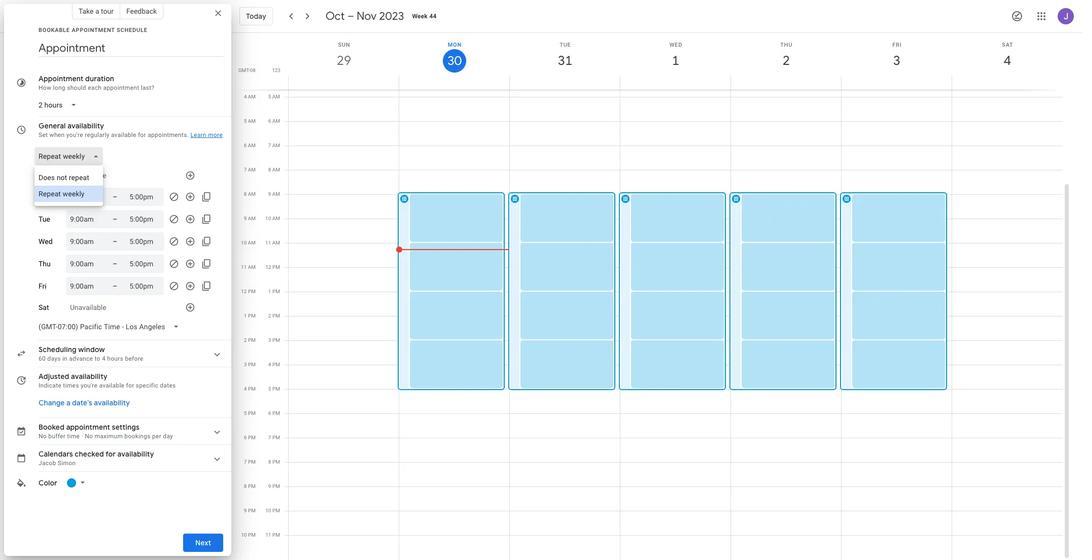 Task type: vqa. For each thing, say whether or not it's contained in the screenshot.


Task type: describe. For each thing, give the bounding box(es) containing it.
11 pm
[[265, 532, 280, 538]]

specific
[[136, 382, 158, 389]]

1 horizontal spatial 2
[[268, 313, 271, 319]]

a for take
[[95, 7, 99, 15]]

today button
[[239, 4, 273, 28]]

gmt-
[[238, 67, 250, 73]]

general
[[39, 121, 66, 130]]

0 vertical spatial 2 pm
[[268, 313, 280, 319]]

oct – nov 2023
[[326, 9, 404, 23]]

bookable appointment schedule
[[39, 27, 148, 33]]

1 vertical spatial 4 pm
[[244, 386, 256, 392]]

31
[[557, 52, 572, 69]]

tue 31
[[557, 42, 572, 69]]

availability inside adjusted availability indicate times you're available for specific dates
[[71, 372, 108, 381]]

0 vertical spatial 1 pm
[[268, 289, 280, 294]]

available inside general availability set when you're regularly available for appointments. learn more
[[111, 131, 136, 139]]

buffer
[[48, 433, 65, 440]]

0 vertical spatial 9 pm
[[268, 483, 280, 489]]

days
[[47, 355, 61, 362]]

0 horizontal spatial 7 am
[[244, 167, 256, 172]]

0 vertical spatial 5 pm
[[268, 386, 280, 392]]

a for change
[[66, 398, 70, 407]]

·
[[81, 433, 83, 440]]

duration
[[85, 74, 114, 83]]

1 vertical spatial 9 am
[[244, 216, 256, 221]]

date's
[[72, 398, 92, 407]]

oct
[[326, 9, 345, 23]]

before
[[125, 355, 143, 362]]

0 horizontal spatial 8 pm
[[244, 483, 256, 489]]

44
[[429, 13, 437, 20]]

friday, november 3 element
[[885, 49, 909, 73]]

– for fri
[[113, 282, 117, 290]]

times
[[63, 382, 79, 389]]

take a tour button
[[72, 3, 120, 19]]

2 no from the left
[[85, 433, 93, 440]]

0 horizontal spatial 1 pm
[[244, 313, 256, 319]]

1 vertical spatial 12 pm
[[241, 289, 256, 294]]

2023
[[379, 9, 404, 23]]

general availability set when you're regularly available for appointments. learn more
[[39, 121, 223, 139]]

Start time on Wednesdays text field
[[70, 235, 100, 248]]

0 horizontal spatial 10 pm
[[241, 532, 256, 538]]

1 horizontal spatial 8 pm
[[268, 459, 280, 465]]

– for tue
[[113, 215, 117, 223]]

31 column header
[[509, 33, 620, 90]]

you're for adjusted
[[81, 382, 98, 389]]

2 vertical spatial 1
[[244, 313, 247, 319]]

2 inside thu 2
[[782, 52, 789, 69]]

1 horizontal spatial 8 am
[[268, 167, 280, 172]]

30
[[447, 53, 461, 69]]

1 horizontal spatial 7 am
[[268, 143, 280, 148]]

maximum
[[95, 433, 123, 440]]

change
[[39, 398, 65, 407]]

3 column header
[[841, 33, 952, 90]]

appointments.
[[148, 131, 189, 139]]

bookings
[[124, 433, 151, 440]]

1 inside wed 1
[[671, 52, 679, 69]]

0 horizontal spatial 3 pm
[[244, 362, 256, 367]]

mon 30
[[447, 42, 462, 69]]

for inside general availability set when you're regularly available for appointments. learn more
[[138, 131, 146, 139]]

adjusted
[[39, 372, 69, 381]]

feedback button
[[120, 3, 163, 19]]

1 vertical spatial 8 am
[[244, 191, 256, 197]]

set
[[39, 131, 48, 139]]

today
[[246, 12, 266, 21]]

thu for thu 2
[[780, 42, 793, 48]]

1 vertical spatial 9 pm
[[244, 508, 256, 513]]

availability inside general availability set when you're regularly available for appointments. learn more
[[68, 121, 104, 130]]

calendars checked for availability jacob simon
[[39, 449, 154, 467]]

thu for thu
[[39, 260, 51, 268]]

1 horizontal spatial 6 pm
[[268, 410, 280, 416]]

1 option from the top
[[34, 169, 103, 186]]

learn
[[190, 131, 206, 139]]

wed for wed
[[39, 237, 53, 246]]

4 am
[[244, 94, 256, 99]]

availability inside button
[[94, 398, 130, 407]]

appointment
[[39, 74, 83, 83]]

unavailable for sat
[[70, 303, 106, 312]]

1 horizontal spatial 1
[[268, 289, 271, 294]]

1 column header
[[620, 33, 731, 90]]

scheduling window 60 days in advance to 4 hours before
[[39, 345, 143, 362]]

available inside adjusted availability indicate times you're available for specific dates
[[99, 382, 124, 389]]

1 vertical spatial 6 am
[[244, 143, 256, 148]]

day
[[163, 433, 173, 440]]

when
[[49, 131, 65, 139]]

1 vertical spatial 2 pm
[[244, 337, 256, 343]]

0 vertical spatial 10 pm
[[265, 508, 280, 513]]

fri 3
[[892, 42, 902, 69]]

checked
[[75, 449, 104, 459]]

change a date's availability
[[39, 398, 130, 407]]

Start time on Thursdays text field
[[70, 258, 100, 270]]

to
[[95, 355, 100, 362]]

0 horizontal spatial 3
[[244, 362, 247, 367]]

2 column header
[[731, 33, 842, 90]]

123
[[272, 67, 281, 73]]

thursday, november 2 element
[[775, 49, 798, 73]]

1 vertical spatial 10 am
[[241, 240, 256, 246]]

each
[[88, 84, 102, 91]]

0 vertical spatial 12 pm
[[265, 264, 280, 270]]

thu 2
[[780, 42, 793, 69]]

fri for fri 3
[[892, 42, 902, 48]]

appointment inside the booked appointment settings no buffer time · no maximum bookings per day
[[66, 423, 110, 432]]

1 vertical spatial 7 pm
[[244, 459, 256, 465]]

next button
[[183, 531, 223, 555]]

you're for general
[[66, 131, 83, 139]]

take a tour
[[79, 7, 114, 15]]

1 vertical spatial 12
[[241, 289, 247, 294]]

08
[[250, 67, 256, 73]]

60
[[39, 355, 46, 362]]

advance
[[69, 355, 93, 362]]

29 column header
[[288, 33, 399, 90]]

per
[[152, 433, 161, 440]]

0 vertical spatial 11 am
[[265, 240, 280, 246]]

sun for sun
[[39, 171, 51, 180]]

schedule
[[117, 27, 148, 33]]

learn more link
[[190, 131, 223, 139]]

appointment
[[72, 27, 115, 33]]

0 vertical spatial 12
[[265, 264, 271, 270]]

time
[[67, 433, 80, 440]]

1 vertical spatial 3
[[268, 337, 271, 343]]

1 vertical spatial 11 am
[[241, 264, 256, 270]]

next
[[195, 538, 211, 547]]

indicate
[[39, 382, 61, 389]]

window
[[78, 345, 105, 354]]

0 vertical spatial 11
[[265, 240, 271, 246]]



Task type: locate. For each thing, give the bounding box(es) containing it.
wed inside 1 column header
[[669, 42, 682, 48]]

wed 1
[[669, 42, 682, 69]]

1 vertical spatial fri
[[39, 282, 47, 290]]

mon inside the mon 30
[[448, 42, 462, 48]]

availability down bookings
[[117, 449, 154, 459]]

1 horizontal spatial 10 am
[[265, 216, 280, 221]]

tuesday, october 31 element
[[554, 49, 577, 73]]

sun
[[338, 42, 350, 48], [39, 171, 51, 180]]

for left specific on the bottom of page
[[126, 382, 134, 389]]

fri
[[892, 42, 902, 48], [39, 282, 47, 290]]

sat up the scheduling
[[39, 303, 49, 312]]

tue inside tue 31
[[560, 42, 571, 48]]

you're inside adjusted availability indicate times you're available for specific dates
[[81, 382, 98, 389]]

1 horizontal spatial 1 pm
[[268, 289, 280, 294]]

booked
[[39, 423, 64, 432]]

5 am
[[268, 94, 280, 99], [244, 118, 256, 124]]

0 horizontal spatial no
[[39, 433, 47, 440]]

for left appointments.
[[138, 131, 146, 139]]

you're inside general availability set when you're regularly available for appointments. learn more
[[66, 131, 83, 139]]

1 horizontal spatial 6 am
[[268, 118, 280, 124]]

1 vertical spatial 2
[[268, 313, 271, 319]]

availability
[[68, 121, 104, 130], [71, 372, 108, 381], [94, 398, 130, 407], [117, 449, 154, 459]]

availability up regularly at top left
[[68, 121, 104, 130]]

fri left "start time on fridays" text field
[[39, 282, 47, 290]]

wed left start time on wednesdays text field
[[39, 237, 53, 246]]

unavailable down "start time on fridays" text field
[[70, 303, 106, 312]]

– right start time on tuesdays text field
[[113, 215, 117, 223]]

settings
[[112, 423, 140, 432]]

1 unavailable from the top
[[70, 171, 106, 180]]

option down when
[[34, 169, 103, 186]]

tue left start time on tuesdays text field
[[39, 215, 50, 223]]

change a date's availability button
[[34, 394, 134, 412]]

tue
[[560, 42, 571, 48], [39, 215, 50, 223]]

0 vertical spatial 7 pm
[[268, 435, 280, 440]]

you're right when
[[66, 131, 83, 139]]

0 vertical spatial 6 pm
[[268, 410, 280, 416]]

0 horizontal spatial 4 pm
[[244, 386, 256, 392]]

available down hours
[[99, 382, 124, 389]]

tue up 31
[[560, 42, 571, 48]]

End time on Tuesdays text field
[[129, 213, 160, 225]]

tue for tue 31
[[560, 42, 571, 48]]

0 horizontal spatial 1
[[244, 313, 247, 319]]

0 vertical spatial available
[[111, 131, 136, 139]]

11 am
[[265, 240, 280, 246], [241, 264, 256, 270]]

0 vertical spatial a
[[95, 7, 99, 15]]

regularly
[[85, 131, 109, 139]]

hours
[[107, 355, 123, 362]]

a left date's
[[66, 398, 70, 407]]

sun up 29
[[338, 42, 350, 48]]

pm
[[272, 264, 280, 270], [248, 289, 256, 294], [272, 289, 280, 294], [248, 313, 256, 319], [272, 313, 280, 319], [248, 337, 256, 343], [272, 337, 280, 343], [248, 362, 256, 367], [272, 362, 280, 367], [248, 386, 256, 392], [272, 386, 280, 392], [248, 410, 256, 416], [272, 410, 280, 416], [248, 435, 256, 440], [272, 435, 280, 440], [248, 459, 256, 465], [272, 459, 280, 465], [248, 483, 256, 489], [272, 483, 280, 489], [248, 508, 256, 513], [272, 508, 280, 513], [248, 532, 256, 538], [272, 532, 280, 538]]

unavailable for sun
[[70, 171, 106, 180]]

a left tour
[[95, 7, 99, 15]]

recurrence list box
[[34, 165, 103, 206]]

0 horizontal spatial 6 am
[[244, 143, 256, 148]]

–
[[347, 9, 354, 23], [113, 193, 117, 201], [113, 215, 117, 223], [113, 237, 117, 246], [113, 260, 117, 268], [113, 282, 117, 290]]

1 vertical spatial 7 am
[[244, 167, 256, 172]]

– left end time on mondays text field
[[113, 193, 117, 201]]

7 pm
[[268, 435, 280, 440], [244, 459, 256, 465]]

sun down set
[[39, 171, 51, 180]]

nov
[[357, 9, 377, 23]]

1 vertical spatial 5 am
[[244, 118, 256, 124]]

bookable
[[39, 27, 70, 33]]

1 horizontal spatial 5 am
[[268, 94, 280, 99]]

feedback
[[126, 7, 157, 15]]

– right start time on wednesdays text field
[[113, 237, 117, 246]]

0 horizontal spatial wed
[[39, 237, 53, 246]]

3 inside fri 3
[[893, 52, 900, 69]]

1 horizontal spatial 4 pm
[[268, 362, 280, 367]]

in
[[62, 355, 67, 362]]

0 vertical spatial 3 pm
[[268, 337, 280, 343]]

– for mon
[[113, 193, 117, 201]]

1 horizontal spatial fri
[[892, 42, 902, 48]]

0 horizontal spatial 7 pm
[[244, 459, 256, 465]]

a inside button
[[95, 7, 99, 15]]

thu left start time on thursdays text box
[[39, 260, 51, 268]]

thu inside 2 column header
[[780, 42, 793, 48]]

1 horizontal spatial 12 pm
[[265, 264, 280, 270]]

color
[[39, 478, 57, 488]]

should
[[67, 84, 86, 91]]

1 vertical spatial 8 pm
[[244, 483, 256, 489]]

long
[[53, 84, 65, 91]]

– for wed
[[113, 237, 117, 246]]

0 horizontal spatial 9 am
[[244, 216, 256, 221]]

a inside button
[[66, 398, 70, 407]]

grid
[[235, 33, 1071, 560]]

1 horizontal spatial 9 am
[[268, 191, 280, 197]]

0 horizontal spatial 8 am
[[244, 191, 256, 197]]

7 am
[[268, 143, 280, 148], [244, 167, 256, 172]]

appointment
[[103, 84, 139, 91], [66, 423, 110, 432]]

0 vertical spatial for
[[138, 131, 146, 139]]

10 pm left 11 pm
[[241, 532, 256, 538]]

1 horizontal spatial a
[[95, 7, 99, 15]]

1 horizontal spatial thu
[[780, 42, 793, 48]]

3
[[893, 52, 900, 69], [268, 337, 271, 343], [244, 362, 247, 367]]

2 vertical spatial 2
[[244, 337, 247, 343]]

0 vertical spatial 9 am
[[268, 191, 280, 197]]

scheduling
[[39, 345, 77, 354]]

1 vertical spatial for
[[126, 382, 134, 389]]

0 vertical spatial thu
[[780, 42, 793, 48]]

0 vertical spatial you're
[[66, 131, 83, 139]]

0 vertical spatial 7 am
[[268, 143, 280, 148]]

1 horizontal spatial 3 pm
[[268, 337, 280, 343]]

4 inside "scheduling window 60 days in advance to 4 hours before"
[[102, 355, 106, 362]]

4 inside sat 4
[[1003, 52, 1011, 69]]

appointment duration how long should each appointment last?
[[39, 74, 154, 91]]

3 pm
[[268, 337, 280, 343], [244, 362, 256, 367]]

mon for mon
[[39, 193, 53, 201]]

availability inside calendars checked for availability jacob simon
[[117, 449, 154, 459]]

appointment up ·
[[66, 423, 110, 432]]

0 horizontal spatial fri
[[39, 282, 47, 290]]

unavailable down regularly at top left
[[70, 171, 106, 180]]

1 vertical spatial 5 pm
[[244, 410, 256, 416]]

availability down adjusted availability indicate times you're available for specific dates
[[94, 398, 130, 407]]

4 column header
[[952, 33, 1063, 90]]

last?
[[141, 84, 154, 91]]

sat for sat 4
[[1002, 42, 1013, 48]]

sun inside sun 29
[[338, 42, 350, 48]]

1 vertical spatial 3 pm
[[244, 362, 256, 367]]

1 vertical spatial a
[[66, 398, 70, 407]]

1 vertical spatial wed
[[39, 237, 53, 246]]

1 vertical spatial tue
[[39, 215, 50, 223]]

no down booked
[[39, 433, 47, 440]]

0 vertical spatial 8 pm
[[268, 459, 280, 465]]

– right start time on thursdays text box
[[113, 260, 117, 268]]

0 vertical spatial appointment
[[103, 84, 139, 91]]

1 horizontal spatial 5 pm
[[268, 386, 280, 392]]

wed
[[669, 42, 682, 48], [39, 237, 53, 246]]

1 vertical spatial sun
[[39, 171, 51, 180]]

0 horizontal spatial 2
[[244, 337, 247, 343]]

thu up thursday, november 2 element
[[780, 42, 793, 48]]

wed for wed 1
[[669, 42, 682, 48]]

0 vertical spatial unavailable
[[70, 171, 106, 180]]

0 horizontal spatial tue
[[39, 215, 50, 223]]

sunday, october 29 element
[[332, 49, 356, 73]]

sun for sun 29
[[338, 42, 350, 48]]

1 horizontal spatial no
[[85, 433, 93, 440]]

0 horizontal spatial 9 pm
[[244, 508, 256, 513]]

for inside calendars checked for availability jacob simon
[[106, 449, 116, 459]]

wed up wednesday, november 1 element
[[669, 42, 682, 48]]

option up start time on tuesdays text field
[[34, 186, 103, 202]]

simon
[[58, 460, 76, 467]]

End time on Fridays text field
[[129, 280, 160, 292]]

1 horizontal spatial mon
[[448, 42, 462, 48]]

1 horizontal spatial 9 pm
[[268, 483, 280, 489]]

week
[[412, 13, 428, 20]]

Add title text field
[[39, 41, 223, 56]]

– right oct
[[347, 9, 354, 23]]

for down "maximum"
[[106, 449, 116, 459]]

fri inside 3 column header
[[892, 42, 902, 48]]

more
[[208, 131, 223, 139]]

End time on Thursdays text field
[[129, 258, 160, 270]]

10 pm
[[265, 508, 280, 513], [241, 532, 256, 538]]

0 horizontal spatial sat
[[39, 303, 49, 312]]

0 vertical spatial 10 am
[[265, 216, 280, 221]]

5 am down 4 am
[[244, 118, 256, 124]]

0 vertical spatial 6 am
[[268, 118, 280, 124]]

sat 4
[[1002, 42, 1013, 69]]

you're up the change a date's availability on the left bottom of the page
[[81, 382, 98, 389]]

1 vertical spatial sat
[[39, 303, 49, 312]]

calendars
[[39, 449, 73, 459]]

for inside adjusted availability indicate times you're available for specific dates
[[126, 382, 134, 389]]

tour
[[101, 7, 114, 15]]

sat inside "4" column header
[[1002, 42, 1013, 48]]

9 pm
[[268, 483, 280, 489], [244, 508, 256, 513]]

adjusted availability indicate times you're available for specific dates
[[39, 372, 176, 389]]

0 vertical spatial 5 am
[[268, 94, 280, 99]]

tue for tue
[[39, 215, 50, 223]]

grid containing 29
[[235, 33, 1071, 560]]

6
[[268, 118, 271, 124], [244, 143, 247, 148], [268, 410, 271, 416], [244, 435, 247, 440]]

4 pm
[[268, 362, 280, 367], [244, 386, 256, 392]]

0 vertical spatial 2
[[782, 52, 789, 69]]

sat up saturday, november 4 element
[[1002, 42, 1013, 48]]

12
[[265, 264, 271, 270], [241, 289, 247, 294]]

2 pm
[[268, 313, 280, 319], [244, 337, 256, 343]]

– for thu
[[113, 260, 117, 268]]

no right ·
[[85, 433, 93, 440]]

1 vertical spatial you're
[[81, 382, 98, 389]]

End time on Wednesdays text field
[[129, 235, 160, 248]]

1 horizontal spatial sun
[[338, 42, 350, 48]]

2 vertical spatial 3
[[244, 362, 247, 367]]

8
[[268, 167, 271, 172], [244, 191, 247, 197], [268, 459, 271, 465], [244, 483, 247, 489]]

fri up "friday, november 3" element
[[892, 42, 902, 48]]

0 horizontal spatial mon
[[39, 193, 53, 201]]

Start time on Fridays text field
[[70, 280, 100, 292]]

0 vertical spatial fri
[[892, 42, 902, 48]]

a
[[95, 7, 99, 15], [66, 398, 70, 407]]

End time on Mondays text field
[[129, 191, 160, 203]]

appointment inside appointment duration how long should each appointment last?
[[103, 84, 139, 91]]

2 unavailable from the top
[[70, 303, 106, 312]]

week 44
[[412, 13, 437, 20]]

5
[[268, 94, 271, 99], [244, 118, 247, 124], [268, 386, 271, 392], [244, 410, 247, 416]]

take
[[79, 7, 94, 15]]

no
[[39, 433, 47, 440], [85, 433, 93, 440]]

11
[[265, 240, 271, 246], [241, 264, 247, 270], [265, 532, 271, 538]]

sun 29
[[336, 42, 351, 69]]

1 no from the left
[[39, 433, 47, 440]]

2 option from the top
[[34, 186, 103, 202]]

1 horizontal spatial 3
[[268, 337, 271, 343]]

fri for fri
[[39, 282, 47, 290]]

availability down to
[[71, 372, 108, 381]]

10 am
[[265, 216, 280, 221], [241, 240, 256, 246]]

5 pm
[[268, 386, 280, 392], [244, 410, 256, 416]]

appointment down duration
[[103, 84, 139, 91]]

wednesday, november 1 element
[[664, 49, 687, 73]]

1 horizontal spatial 12
[[265, 264, 271, 270]]

1 horizontal spatial for
[[126, 382, 134, 389]]

29
[[336, 52, 351, 69]]

1 vertical spatial available
[[99, 382, 124, 389]]

7
[[268, 143, 271, 148], [244, 167, 247, 172], [268, 435, 271, 440], [244, 459, 247, 465]]

1 pm
[[268, 289, 280, 294], [244, 313, 256, 319]]

saturday, november 4 element
[[996, 49, 1019, 73]]

mon for mon 30
[[448, 42, 462, 48]]

1 vertical spatial 1
[[268, 289, 271, 294]]

available right regularly at top left
[[111, 131, 136, 139]]

1 vertical spatial 11
[[241, 264, 247, 270]]

0 horizontal spatial 2 pm
[[244, 337, 256, 343]]

None field
[[34, 96, 85, 114], [34, 147, 107, 165], [34, 318, 188, 336], [34, 96, 85, 114], [34, 147, 107, 165], [34, 318, 188, 336]]

10 pm up 11 pm
[[265, 508, 280, 513]]

0 horizontal spatial for
[[106, 449, 116, 459]]

monday, october 30, today element
[[443, 49, 466, 73]]

1 vertical spatial 10 pm
[[241, 532, 256, 538]]

1 horizontal spatial tue
[[560, 42, 571, 48]]

1 vertical spatial 6 pm
[[244, 435, 256, 440]]

10
[[265, 216, 271, 221], [241, 240, 247, 246], [265, 508, 271, 513], [241, 532, 247, 538]]

booked appointment settings no buffer time · no maximum bookings per day
[[39, 423, 173, 440]]

dates
[[160, 382, 176, 389]]

2 vertical spatial for
[[106, 449, 116, 459]]

9 am
[[268, 191, 280, 197], [244, 216, 256, 221]]

Start time on Tuesdays text field
[[70, 213, 100, 225]]

2
[[782, 52, 789, 69], [268, 313, 271, 319], [244, 337, 247, 343]]

9
[[268, 191, 271, 197], [244, 216, 247, 221], [268, 483, 271, 489], [244, 508, 247, 513]]

sat for sat
[[39, 303, 49, 312]]

0 horizontal spatial 11 am
[[241, 264, 256, 270]]

option
[[34, 169, 103, 186], [34, 186, 103, 202]]

jacob
[[39, 460, 56, 467]]

am
[[248, 94, 256, 99], [272, 94, 280, 99], [248, 118, 256, 124], [272, 118, 280, 124], [248, 143, 256, 148], [272, 143, 280, 148], [248, 167, 256, 172], [272, 167, 280, 172], [248, 191, 256, 197], [272, 191, 280, 197], [248, 216, 256, 221], [272, 216, 280, 221], [248, 240, 256, 246], [272, 240, 280, 246], [248, 264, 256, 270]]

2 vertical spatial 11
[[265, 532, 271, 538]]

30 column header
[[399, 33, 510, 90]]

– left end time on fridays text field
[[113, 282, 117, 290]]

5 am right 4 am
[[268, 94, 280, 99]]

available
[[111, 131, 136, 139], [99, 382, 124, 389]]

gmt-08
[[238, 67, 256, 73]]

for
[[138, 131, 146, 139], [126, 382, 134, 389], [106, 449, 116, 459]]

1 vertical spatial thu
[[39, 260, 51, 268]]

how
[[39, 84, 51, 91]]



